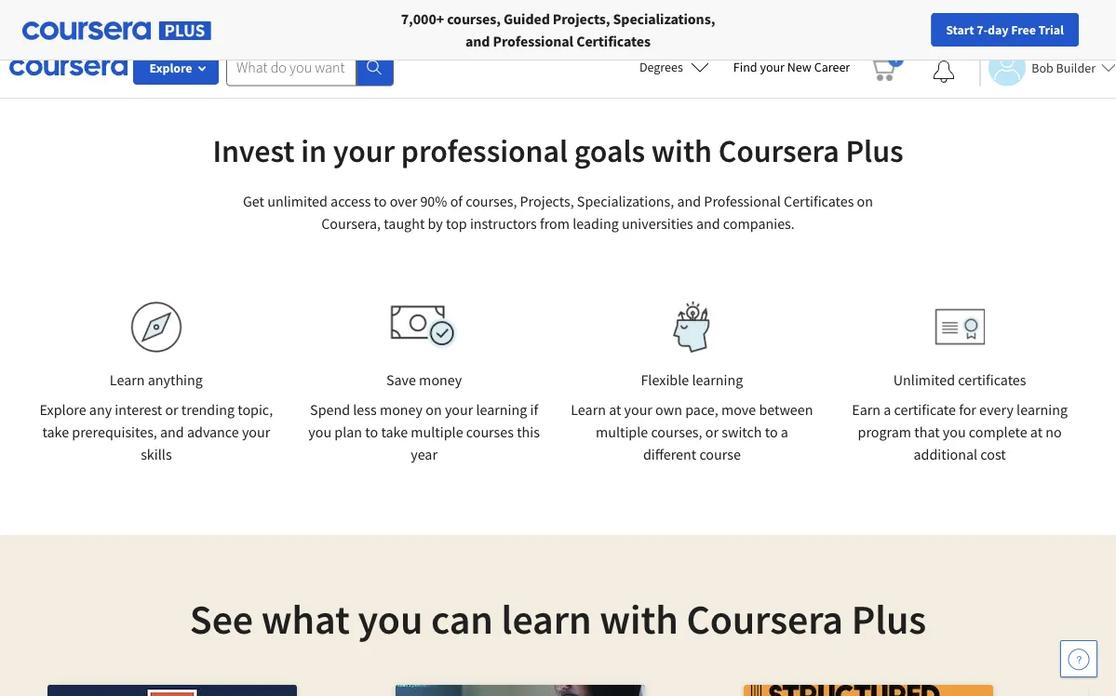 Task type: describe. For each thing, give the bounding box(es) containing it.
multiple inside learn at your own pace, move between multiple courses, or switch to a different course
[[596, 423, 648, 441]]

program
[[858, 423, 912, 441]]

learn anything
[[110, 371, 203, 389]]

less
[[353, 400, 377, 419]]

in
[[301, 131, 327, 171]]

learn for learn anything
[[110, 371, 145, 389]]

invest
[[213, 131, 295, 171]]

spend less money on your learning if you plan to take multiple courses this year
[[309, 400, 540, 464]]

from
[[540, 214, 570, 233]]

and inside the explore any interest or trending topic, take prerequisites, and advance your skills
[[160, 423, 184, 441]]

save
[[386, 371, 416, 389]]

7-
[[977, 21, 988, 38]]

coursera for see what you can learn with coursera plus
[[687, 593, 844, 645]]

for for individuals
[[30, 9, 50, 28]]

projects, inside get unlimited access to over 90% of courses, projects, specializations, and professional certificates on coursera, taught by top instructors from leading universities and companies.
[[520, 192, 574, 210]]

90%
[[420, 192, 447, 210]]

free
[[1011, 21, 1036, 38]]

instructors
[[470, 214, 537, 233]]

if
[[530, 400, 538, 419]]

start 7-day free trial button
[[931, 13, 1079, 47]]

for individuals
[[30, 9, 124, 28]]

can
[[431, 593, 493, 645]]

for for businesses
[[154, 9, 174, 28]]

of
[[450, 192, 463, 210]]

top
[[446, 214, 467, 233]]

this
[[517, 423, 540, 441]]

career
[[814, 59, 850, 75]]

coursera plus image
[[22, 22, 211, 40]]

skills
[[141, 445, 172, 464]]

flexible learning
[[641, 371, 743, 389]]

you inside earn a certificate for every learning program that you complete at no additional cost
[[943, 423, 966, 441]]

with for goals
[[652, 131, 712, 171]]

7,000+
[[401, 9, 444, 28]]

take inside spend less money on your learning if you plan to take multiple courses this year
[[381, 423, 408, 441]]

learning for earn a certificate for every learning program that you complete at no additional cost
[[1017, 400, 1068, 419]]

bob
[[1032, 59, 1054, 76]]

and right universities
[[696, 214, 720, 233]]

courses, inside 7,000+ courses, guided projects, specializations, and professional certificates
[[447, 9, 501, 28]]

your inside spend less money on your learning if you plan to take multiple courses this year
[[445, 400, 473, 419]]

flexible
[[641, 371, 689, 389]]

trial
[[1039, 21, 1064, 38]]

new
[[787, 59, 812, 75]]

your inside the explore any interest or trending topic, take prerequisites, and advance your skills
[[242, 423, 270, 441]]

own
[[656, 400, 682, 419]]

over
[[390, 192, 417, 210]]

0 vertical spatial money
[[419, 371, 462, 389]]

anything
[[148, 371, 203, 389]]

help center image
[[1068, 648, 1090, 670]]

by
[[428, 214, 443, 233]]

professional inside 7,000+ courses, guided projects, specializations, and professional certificates
[[493, 32, 574, 50]]

companies.
[[723, 214, 795, 233]]

any
[[89, 400, 112, 419]]

earn a certificate for every learning program that you complete at no additional cost
[[852, 400, 1068, 464]]

or inside the explore any interest or trending topic, take prerequisites, and advance your skills
[[165, 400, 178, 419]]

for businesses
[[154, 9, 246, 28]]

coursera,
[[321, 214, 381, 233]]

courses, inside get unlimited access to over 90% of courses, projects, specializations, and professional certificates on coursera, taught by top instructors from leading universities and companies.
[[466, 192, 517, 210]]

learn anything image
[[131, 302, 182, 353]]

find
[[734, 59, 758, 75]]

plus for see what you can learn with coursera plus
[[852, 593, 927, 645]]

bob builder button
[[980, 49, 1116, 86]]

7,000+ courses, guided projects, specializations, and professional certificates
[[401, 9, 715, 50]]

specializations, inside 7,000+ courses, guided projects, specializations, and professional certificates
[[613, 9, 715, 28]]

explore any interest or trending topic, take prerequisites, and advance your skills
[[40, 400, 273, 464]]

and inside 7,000+ courses, guided projects, specializations, and professional certificates
[[465, 32, 490, 50]]

shopping cart: 1 item image
[[869, 51, 904, 81]]

to inside spend less money on your learning if you plan to take multiple courses this year
[[365, 423, 378, 441]]

1 horizontal spatial learning
[[692, 371, 743, 389]]

to inside learn at your own pace, move between multiple courses, or switch to a different course
[[765, 423, 778, 441]]

access
[[331, 192, 371, 210]]

trending
[[181, 400, 235, 419]]

move
[[722, 400, 756, 419]]

courses
[[466, 423, 514, 441]]

certificate
[[894, 400, 956, 419]]

see
[[190, 593, 253, 645]]

get unlimited access to over 90% of courses, projects, specializations, and professional certificates on coursera, taught by top instructors from leading universities and companies.
[[243, 192, 873, 233]]

goals
[[574, 131, 645, 171]]

switch
[[722, 423, 762, 441]]

on inside get unlimited access to over 90% of courses, projects, specializations, and professional certificates on coursera, taught by top instructors from leading universities and companies.
[[857, 192, 873, 210]]

plus for invest in your professional goals with coursera plus
[[846, 131, 904, 171]]

you inside spend less money on your learning if you plan to take multiple courses this year
[[309, 423, 332, 441]]

on inside spend less money on your learning if you plan to take multiple courses this year
[[426, 400, 442, 419]]

builder
[[1056, 59, 1096, 76]]

complete
[[969, 423, 1028, 441]]

pace,
[[685, 400, 719, 419]]

governments
[[425, 9, 509, 28]]

for for governments
[[402, 9, 422, 28]]

start
[[946, 21, 974, 38]]

1 horizontal spatial you
[[358, 593, 423, 645]]

every
[[980, 400, 1014, 419]]

taught
[[384, 214, 425, 233]]

individuals
[[53, 9, 124, 28]]



Task type: vqa. For each thing, say whether or not it's contained in the screenshot.
complete
yes



Task type: locate. For each thing, give the bounding box(es) containing it.
1 horizontal spatial on
[[857, 192, 873, 210]]

find your new career link
[[724, 56, 860, 79]]

johns hopkins university image
[[908, 0, 1085, 20]]

1 horizontal spatial a
[[884, 400, 891, 419]]

2 horizontal spatial you
[[943, 423, 966, 441]]

plus up the structured query language (sql). university of colorado boulder. course element on the bottom right
[[852, 593, 927, 645]]

0 vertical spatial at
[[609, 400, 621, 419]]

at
[[609, 400, 621, 419], [1030, 423, 1043, 441]]

1 horizontal spatial multiple
[[596, 423, 648, 441]]

degrees button
[[625, 47, 724, 88]]

and
[[465, 32, 490, 50], [677, 192, 701, 210], [696, 214, 720, 233], [160, 423, 184, 441]]

google image
[[383, 0, 484, 20]]

certificates
[[576, 32, 651, 50], [784, 192, 854, 210]]

certificates inside get unlimited access to over 90% of courses, projects, specializations, and professional certificates on coursera, taught by top instructors from leading universities and companies.
[[784, 192, 854, 210]]

year
[[411, 445, 438, 464]]

1 vertical spatial plus
[[852, 593, 927, 645]]

explore down the for businesses
[[149, 60, 192, 76]]

university of illinois at urbana-champaign image
[[32, 0, 177, 18]]

0 horizontal spatial take
[[42, 423, 69, 441]]

What do you want to learn? text field
[[226, 49, 357, 86]]

1 vertical spatial at
[[1030, 423, 1043, 441]]

courses, up instructors at the top left
[[466, 192, 517, 210]]

guided
[[504, 9, 550, 28]]

2 multiple from the left
[[596, 423, 648, 441]]

1 vertical spatial specializations,
[[577, 192, 674, 210]]

learn for learn at your own pace, move between multiple courses, or switch to a different course
[[571, 400, 606, 419]]

0 vertical spatial or
[[165, 400, 178, 419]]

you down spend
[[309, 423, 332, 441]]

1 horizontal spatial take
[[381, 423, 408, 441]]

0 horizontal spatial certificates
[[576, 32, 651, 50]]

projects, up from
[[520, 192, 574, 210]]

your right 'find'
[[760, 59, 785, 75]]

0 horizontal spatial you
[[309, 423, 332, 441]]

show notifications image
[[933, 61, 955, 83]]

you
[[309, 423, 332, 441], [943, 423, 966, 441], [358, 593, 423, 645]]

or up the course
[[706, 423, 719, 441]]

2 horizontal spatial for
[[402, 9, 422, 28]]

save money image
[[391, 305, 458, 349]]

or
[[165, 400, 178, 419], [706, 423, 719, 441]]

your up courses
[[445, 400, 473, 419]]

courses,
[[447, 9, 501, 28], [466, 192, 517, 210], [651, 423, 703, 441]]

your right in
[[333, 131, 395, 171]]

1 horizontal spatial learn
[[571, 400, 606, 419]]

multiple inside spend less money on your learning if you plan to take multiple courses this year
[[411, 423, 463, 441]]

with right learn
[[600, 593, 678, 645]]

take inside the explore any interest or trending topic, take prerequisites, and advance your skills
[[42, 423, 69, 441]]

and down the governments
[[465, 32, 490, 50]]

a right earn
[[884, 400, 891, 419]]

projects,
[[553, 9, 610, 28], [520, 192, 574, 210]]

prerequisites,
[[72, 423, 157, 441]]

courses, right 7,000+
[[447, 9, 501, 28]]

degrees
[[640, 59, 683, 75]]

explore for explore
[[149, 60, 192, 76]]

explore
[[149, 60, 192, 76], [40, 400, 86, 419]]

for governments
[[402, 9, 509, 28]]

1 horizontal spatial or
[[706, 423, 719, 441]]

1 horizontal spatial professional
[[704, 192, 781, 210]]

1 vertical spatial courses,
[[466, 192, 517, 210]]

leading
[[573, 214, 619, 233]]

courses, inside learn at your own pace, move between multiple courses, or switch to a different course
[[651, 423, 703, 441]]

for left businesses on the left of the page
[[154, 9, 174, 28]]

0 horizontal spatial professional
[[493, 32, 574, 50]]

0 vertical spatial specializations,
[[613, 9, 715, 28]]

spend
[[310, 400, 350, 419]]

0 vertical spatial learn
[[110, 371, 145, 389]]

0 horizontal spatial on
[[426, 400, 442, 419]]

0 horizontal spatial learn
[[110, 371, 145, 389]]

no
[[1046, 423, 1062, 441]]

or down 'anything'
[[165, 400, 178, 419]]

None search field
[[226, 49, 394, 86]]

unlimited
[[267, 192, 328, 210]]

for left the individuals
[[30, 9, 50, 28]]

flexible learning image
[[660, 302, 724, 353]]

learning
[[692, 371, 743, 389], [476, 400, 527, 419], [1017, 400, 1068, 419]]

money
[[419, 371, 462, 389], [380, 400, 423, 419]]

1 vertical spatial projects,
[[520, 192, 574, 210]]

0 vertical spatial professional
[[493, 32, 574, 50]]

your left the own
[[624, 400, 653, 419]]

money inside spend less money on your learning if you plan to take multiple courses this year
[[380, 400, 423, 419]]

python for everybody. university of michigan. specialization (5 courses) element
[[396, 685, 645, 696]]

learning for spend less money on your learning if you plan to take multiple courses this year
[[476, 400, 527, 419]]

money right save
[[419, 371, 462, 389]]

courses, up different
[[651, 423, 703, 441]]

take left prerequisites, at the bottom
[[42, 423, 69, 441]]

multiple up different
[[596, 423, 648, 441]]

3 for from the left
[[402, 9, 422, 28]]

1 horizontal spatial certificates
[[784, 192, 854, 210]]

certificates inside 7,000+ courses, guided projects, specializations, and professional certificates
[[576, 32, 651, 50]]

learning up courses
[[476, 400, 527, 419]]

for
[[959, 400, 977, 419]]

course
[[700, 445, 741, 464]]

what
[[261, 593, 350, 645]]

coursera
[[718, 131, 840, 171], [687, 593, 844, 645]]

take right plan
[[381, 423, 408, 441]]

1 take from the left
[[42, 423, 69, 441]]

certificates up companies.
[[784, 192, 854, 210]]

coursera image
[[9, 52, 128, 82]]

with for learn
[[600, 593, 678, 645]]

0 vertical spatial plus
[[846, 131, 904, 171]]

professional up companies.
[[704, 192, 781, 210]]

0 horizontal spatial or
[[165, 400, 178, 419]]

1 vertical spatial a
[[781, 423, 788, 441]]

0 horizontal spatial at
[[609, 400, 621, 419]]

plus down shopping cart: 1 item icon on the top right of page
[[846, 131, 904, 171]]

professional
[[493, 32, 574, 50], [704, 192, 781, 210]]

0 horizontal spatial a
[[781, 423, 788, 441]]

multiple up the year
[[411, 423, 463, 441]]

universities
[[622, 214, 693, 233]]

a
[[884, 400, 891, 419], [781, 423, 788, 441]]

money down save
[[380, 400, 423, 419]]

unlimited certificates
[[894, 371, 1026, 389]]

1 vertical spatial explore
[[40, 400, 86, 419]]

1 vertical spatial certificates
[[784, 192, 854, 210]]

specializations, up the degrees at the right of page
[[613, 9, 715, 28]]

different
[[643, 445, 697, 464]]

your
[[760, 59, 785, 75], [333, 131, 395, 171], [445, 400, 473, 419], [624, 400, 653, 419], [242, 423, 270, 441]]

projects, right guided
[[553, 9, 610, 28]]

the structured query language (sql). university of colorado boulder. course element
[[744, 685, 993, 696]]

0 vertical spatial courses,
[[447, 9, 501, 28]]

at inside earn a certificate for every learning program that you complete at no additional cost
[[1030, 423, 1043, 441]]

bob builder
[[1032, 59, 1096, 76]]

0 horizontal spatial explore
[[40, 400, 86, 419]]

learn
[[501, 593, 592, 645]]

learn right if
[[571, 400, 606, 419]]

and up universities
[[677, 192, 701, 210]]

learning inside earn a certificate for every learning program that you complete at no additional cost
[[1017, 400, 1068, 419]]

0 horizontal spatial for
[[30, 9, 50, 28]]

learn up interest
[[110, 371, 145, 389]]

start 7-day free trial
[[946, 21, 1064, 38]]

cost
[[981, 445, 1006, 464]]

invest in your professional goals with coursera plus
[[213, 131, 904, 171]]

to right plan
[[365, 423, 378, 441]]

certificates down university of michigan "image"
[[576, 32, 651, 50]]

specializations,
[[613, 9, 715, 28], [577, 192, 674, 210]]

unlimited
[[894, 371, 955, 389]]

learn inside learn at your own pace, move between multiple courses, or switch to a different course
[[571, 400, 606, 419]]

1 vertical spatial or
[[706, 423, 719, 441]]

your inside learn at your own pace, move between multiple courses, or switch to a different course
[[624, 400, 653, 419]]

1 for from the left
[[30, 9, 50, 28]]

your inside "find your new career" 'link'
[[760, 59, 785, 75]]

explore for explore any interest or trending topic, take prerequisites, and advance your skills
[[40, 400, 86, 419]]

or inside learn at your own pace, move between multiple courses, or switch to a different course
[[706, 423, 719, 441]]

0 vertical spatial projects,
[[553, 9, 610, 28]]

learn at your own pace, move between multiple courses, or switch to a different course
[[571, 400, 813, 464]]

plus
[[846, 131, 904, 171], [852, 593, 927, 645]]

find your new career
[[734, 59, 850, 75]]

day
[[988, 21, 1009, 38]]

specializations, inside get unlimited access to over 90% of courses, projects, specializations, and professional certificates on coursera, taught by top instructors from leading universities and companies.
[[577, 192, 674, 210]]

banner navigation
[[15, 0, 524, 37]]

you up additional
[[943, 423, 966, 441]]

at inside learn at your own pace, move between multiple courses, or switch to a different course
[[609, 400, 621, 419]]

between
[[759, 400, 813, 419]]

0 vertical spatial a
[[884, 400, 891, 419]]

to down between
[[765, 423, 778, 441]]

to inside get unlimited access to over 90% of courses, projects, specializations, and professional certificates on coursera, taught by top instructors from leading universities and companies.
[[374, 192, 387, 210]]

0 vertical spatial on
[[857, 192, 873, 210]]

leading teams: developing as a leader. university of illinois at urbana-champaign. course element
[[47, 685, 297, 696]]

advance
[[187, 423, 239, 441]]

0 vertical spatial coursera
[[718, 131, 840, 171]]

2 take from the left
[[381, 423, 408, 441]]

earn
[[852, 400, 881, 419]]

businesses
[[177, 9, 246, 28]]

1 vertical spatial money
[[380, 400, 423, 419]]

multiple
[[411, 423, 463, 441], [596, 423, 648, 441]]

to left over on the top
[[374, 192, 387, 210]]

explore inside the explore any interest or trending topic, take prerequisites, and advance your skills
[[40, 400, 86, 419]]

1 horizontal spatial explore
[[149, 60, 192, 76]]

get
[[243, 192, 264, 210]]

explore left any
[[40, 400, 86, 419]]

learn
[[110, 371, 145, 389], [571, 400, 606, 419]]

specializations, up leading
[[577, 192, 674, 210]]

1 vertical spatial on
[[426, 400, 442, 419]]

a down between
[[781, 423, 788, 441]]

to
[[374, 192, 387, 210], [365, 423, 378, 441], [765, 423, 778, 441]]

save money
[[386, 371, 462, 389]]

0 horizontal spatial learning
[[476, 400, 527, 419]]

that
[[915, 423, 940, 441]]

topic,
[[238, 400, 273, 419]]

0 horizontal spatial multiple
[[411, 423, 463, 441]]

professional
[[401, 131, 568, 171]]

0 vertical spatial certificates
[[576, 32, 651, 50]]

see what you can learn with coursera plus
[[190, 593, 927, 645]]

2 vertical spatial courses,
[[651, 423, 703, 441]]

explore button
[[133, 51, 219, 85]]

professional inside get unlimited access to over 90% of courses, projects, specializations, and professional certificates on coursera, taught by top instructors from leading universities and companies.
[[704, 192, 781, 210]]

explore inside dropdown button
[[149, 60, 192, 76]]

certificates
[[958, 371, 1026, 389]]

additional
[[914, 445, 978, 464]]

1 vertical spatial learn
[[571, 400, 606, 419]]

professional down guided
[[493, 32, 574, 50]]

your down topic,
[[242, 423, 270, 441]]

1 vertical spatial professional
[[704, 192, 781, 210]]

with right 'goals'
[[652, 131, 712, 171]]

a inside earn a certificate for every learning program that you complete at no additional cost
[[884, 400, 891, 419]]

1 vertical spatial with
[[600, 593, 678, 645]]

learning up pace,
[[692, 371, 743, 389]]

1 vertical spatial coursera
[[687, 593, 844, 645]]

1 horizontal spatial for
[[154, 9, 174, 28]]

and up skills
[[160, 423, 184, 441]]

2 horizontal spatial learning
[[1017, 400, 1068, 419]]

interest
[[115, 400, 162, 419]]

learning inside spend less money on your learning if you plan to take multiple courses this year
[[476, 400, 527, 419]]

1 multiple from the left
[[411, 423, 463, 441]]

for left the governments
[[402, 9, 422, 28]]

at left the own
[[609, 400, 621, 419]]

on
[[857, 192, 873, 210], [426, 400, 442, 419]]

unlimited certificates image
[[935, 309, 985, 346]]

0 vertical spatial explore
[[149, 60, 192, 76]]

sas image
[[652, 0, 723, 18]]

2 for from the left
[[154, 9, 174, 28]]

you left can
[[358, 593, 423, 645]]

a inside learn at your own pace, move between multiple courses, or switch to a different course
[[781, 423, 788, 441]]

learning up "no"
[[1017, 400, 1068, 419]]

1 horizontal spatial at
[[1030, 423, 1043, 441]]

plan
[[335, 423, 362, 441]]

coursera for invest in your professional goals with coursera plus
[[718, 131, 840, 171]]

projects, inside 7,000+ courses, guided projects, specializations, and professional certificates
[[553, 9, 610, 28]]

at left "no"
[[1030, 423, 1043, 441]]

university of michigan image
[[543, 0, 592, 29]]

0 vertical spatial with
[[652, 131, 712, 171]]



